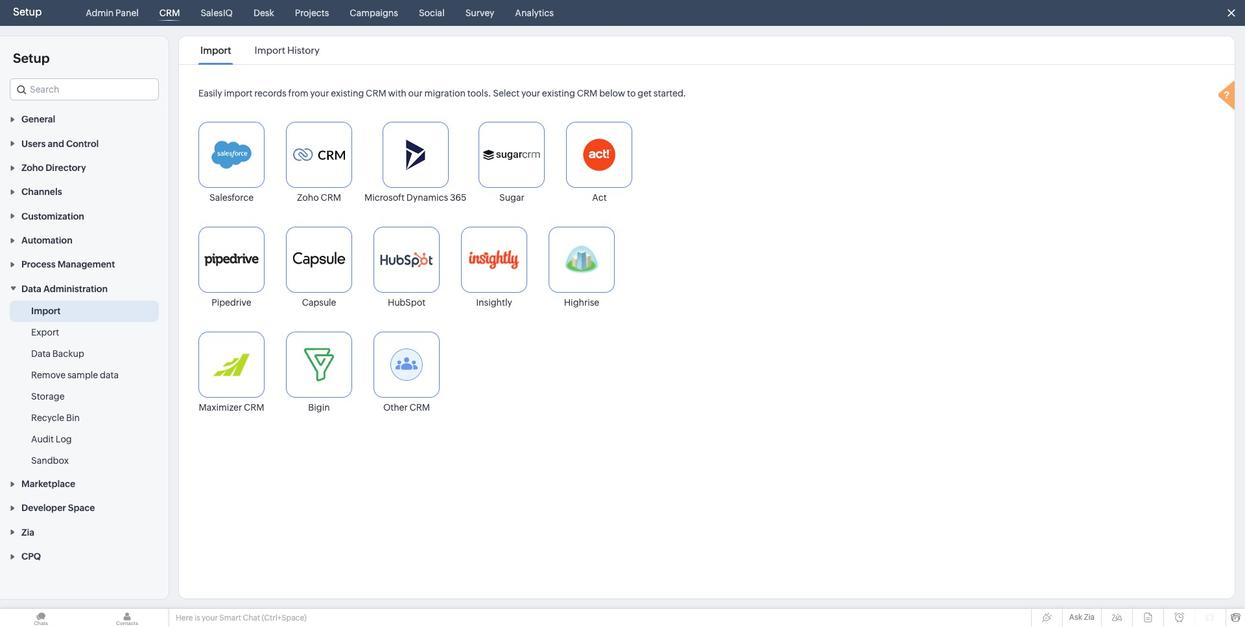 Task type: locate. For each thing, give the bounding box(es) containing it.
desk link
[[248, 0, 279, 26]]

analytics
[[515, 8, 554, 18]]

crm link
[[154, 0, 185, 26]]

setup
[[13, 6, 42, 18]]

survey
[[465, 8, 494, 18]]

chat
[[243, 614, 260, 623]]

is
[[195, 614, 200, 623]]

here is your smart chat (ctrl+space)
[[176, 614, 307, 623]]

projects link
[[290, 0, 334, 26]]

contacts image
[[86, 610, 168, 628]]

admin panel link
[[81, 0, 144, 26]]

admin panel
[[86, 8, 139, 18]]

social link
[[414, 0, 450, 26]]

ask zia
[[1069, 614, 1095, 623]]

desk
[[254, 8, 274, 18]]

projects
[[295, 8, 329, 18]]

campaigns link
[[345, 0, 403, 26]]

salesiq
[[201, 8, 233, 18]]

crm
[[159, 8, 180, 18]]

here
[[176, 614, 193, 623]]



Task type: describe. For each thing, give the bounding box(es) containing it.
your
[[202, 614, 218, 623]]

survey link
[[460, 0, 500, 26]]

analytics link
[[510, 0, 559, 26]]

smart
[[219, 614, 241, 623]]

zia
[[1084, 614, 1095, 623]]

panel
[[116, 8, 139, 18]]

chats image
[[0, 610, 82, 628]]

(ctrl+space)
[[262, 614, 307, 623]]

admin
[[86, 8, 114, 18]]

campaigns
[[350, 8, 398, 18]]

ask
[[1069, 614, 1083, 623]]

salesiq link
[[196, 0, 238, 26]]

social
[[419, 8, 445, 18]]



Task type: vqa. For each thing, say whether or not it's contained in the screenshot.
(Ctrl+Space)
yes



